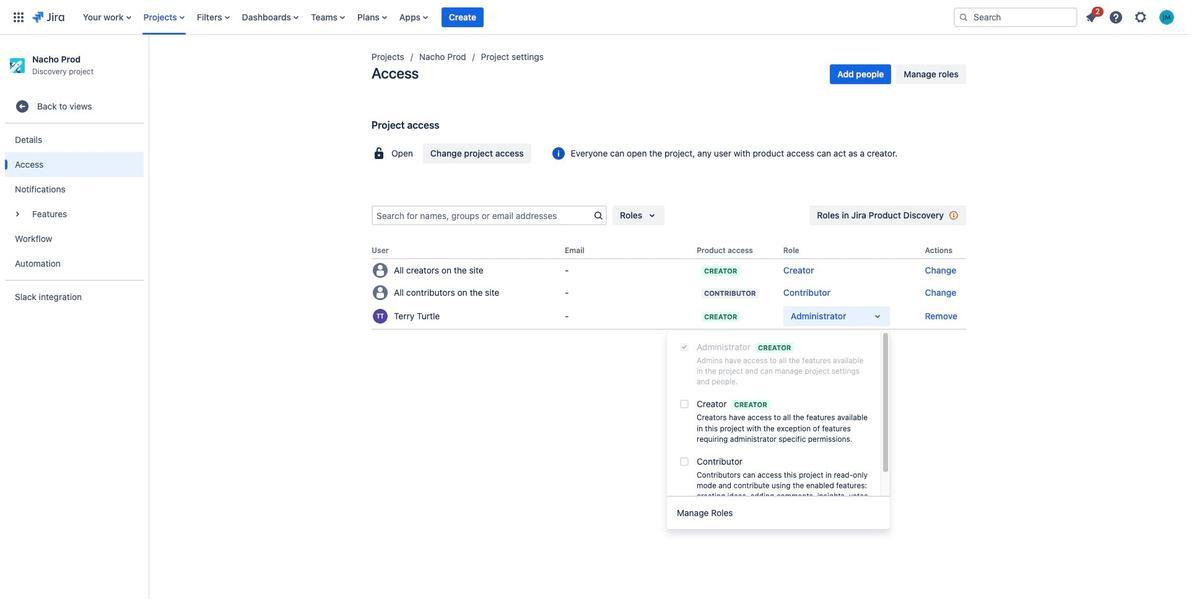 Task type: locate. For each thing, give the bounding box(es) containing it.
help image
[[1109, 10, 1124, 24]]

your profile and settings image
[[1160, 10, 1175, 24]]

Search field
[[954, 7, 1078, 27]]

settings image
[[1134, 10, 1149, 24]]

primary element
[[7, 0, 945, 34]]

list item
[[442, 0, 484, 34], [1081, 5, 1104, 27]]

0 horizontal spatial list item
[[442, 0, 484, 34]]

group
[[5, 87, 144, 318], [5, 123, 144, 280], [667, 332, 891, 518]]

1 horizontal spatial list
[[1081, 5, 1183, 28]]

info icon image
[[947, 208, 962, 223]]

None search field
[[954, 7, 1078, 27]]

appswitcher icon image
[[11, 10, 26, 24]]

notifications image
[[1085, 10, 1099, 24]]

jira product discovery navigation element
[[0, 35, 149, 600]]

Search for names, groups or email addresses field
[[373, 207, 591, 224]]

info image
[[551, 146, 566, 161]]

jira image
[[32, 10, 64, 24], [32, 10, 64, 24]]

1 horizontal spatial list item
[[1081, 5, 1104, 27]]

search image
[[591, 208, 606, 223]]

list
[[77, 0, 945, 34], [1081, 5, 1183, 28]]

banner
[[0, 0, 1190, 35]]



Task type: describe. For each thing, give the bounding box(es) containing it.
open project icon image
[[372, 146, 387, 161]]

open roles dropdown image
[[871, 309, 886, 324]]

back to views image
[[15, 99, 30, 114]]

current project sidebar image
[[135, 50, 162, 74]]

0 horizontal spatial list
[[77, 0, 945, 34]]

list item inside "list"
[[1081, 5, 1104, 27]]

search image
[[959, 12, 969, 22]]



Task type: vqa. For each thing, say whether or not it's contained in the screenshot.
Add
no



